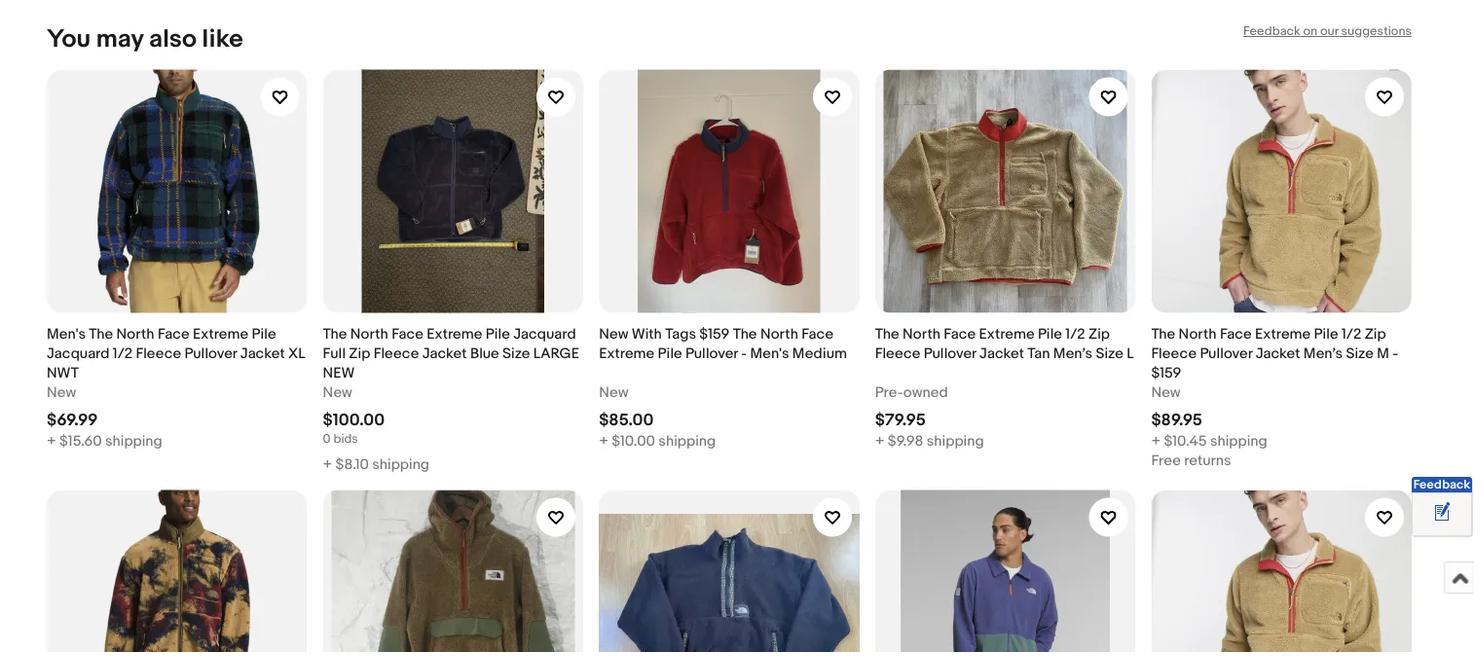 Task type: vqa. For each thing, say whether or not it's contained in the screenshot.
Men'S inside New With Tags $159 The North Face Extreme Pile Pullover - Men's Medium
yes



Task type: locate. For each thing, give the bounding box(es) containing it.
+ $8.10 shipping text field
[[323, 455, 430, 475]]

north inside new with tags $159 the north face extreme pile pullover - men's medium
[[761, 326, 799, 343]]

1/2 inside the north face extreme pile 1/2 zip fleece pullover jacket tan men's size l
[[1066, 326, 1086, 343]]

$100.00 text field
[[323, 410, 385, 430]]

xl
[[288, 345, 305, 363]]

new up $85.00 text field
[[599, 384, 629, 402]]

pullover inside new with tags $159 the north face extreme pile pullover - men's medium
[[686, 345, 738, 363]]

north inside the north face extreme pile 1/2 zip fleece pullover jacket tan men's size l
[[903, 326, 941, 343]]

feedback on our suggestions link
[[1244, 24, 1412, 39]]

pile inside the north face extreme pile jacquard full zip fleece jacket blue size large new new $100.00 0 bids + $8.10 shipping
[[486, 326, 510, 343]]

3 pullover from the left
[[924, 345, 977, 363]]

extreme for the north face extreme pile 1/2 zip fleece pullover jacket men's size m - $159 new $89.95 + $10.45 shipping free returns
[[1256, 326, 1311, 343]]

feedback
[[1244, 24, 1301, 39], [1414, 478, 1471, 493]]

size right the blue
[[503, 345, 530, 363]]

-
[[741, 345, 747, 363], [1393, 345, 1399, 363]]

new
[[323, 364, 355, 382]]

2 horizontal spatial size
[[1346, 345, 1374, 363]]

1/2 inside men's the north face extreme pile jacquard 1/2 fleece pullover jacket xl nwt new $69.99 + $15.60 shipping
[[113, 345, 133, 363]]

north inside the north face extreme pile jacquard full zip fleece jacket blue size large new new $100.00 0 bids + $8.10 shipping
[[350, 326, 388, 343]]

4 fleece from the left
[[1152, 345, 1197, 363]]

New text field
[[323, 383, 352, 402]]

shipping right $15.60
[[105, 433, 162, 450]]

shipping right $9.98
[[927, 433, 984, 450]]

2 the from the left
[[323, 326, 347, 343]]

0 horizontal spatial 1/2
[[113, 345, 133, 363]]

pullover inside men's the north face extreme pile jacquard 1/2 fleece pullover jacket xl nwt new $69.99 + $15.60 shipping
[[185, 345, 237, 363]]

+ inside pre-owned $79.95 + $9.98 shipping
[[875, 433, 885, 450]]

+
[[47, 433, 56, 450], [599, 433, 609, 450], [875, 433, 885, 450], [1152, 433, 1161, 450], [323, 456, 332, 474]]

you
[[47, 24, 91, 54]]

+ $10.45 shipping text field
[[1152, 432, 1268, 451]]

+ left $9.98
[[875, 433, 885, 450]]

zip inside the north face extreme pile 1/2 zip fleece pullover jacket tan men's size l
[[1089, 326, 1110, 343]]

the up full
[[323, 326, 347, 343]]

size for new
[[1346, 345, 1374, 363]]

5 face from the left
[[1220, 326, 1252, 343]]

4 the from the left
[[875, 326, 900, 343]]

medium
[[793, 345, 847, 363]]

1 horizontal spatial men's
[[750, 345, 789, 363]]

2 - from the left
[[1393, 345, 1399, 363]]

shipping right $10.00
[[659, 433, 716, 450]]

new
[[599, 326, 629, 343], [47, 384, 76, 402], [323, 384, 352, 402], [599, 384, 629, 402], [1152, 384, 1181, 402]]

1 horizontal spatial new text field
[[599, 383, 629, 402]]

2 horizontal spatial zip
[[1365, 326, 1387, 343]]

the inside men's the north face extreme pile jacquard 1/2 fleece pullover jacket xl nwt new $69.99 + $15.60 shipping
[[89, 326, 113, 343]]

+ left $8.10 on the left of the page
[[323, 456, 332, 474]]

+ $15.60 shipping text field
[[47, 432, 162, 451]]

1/2 for the north face extreme pile 1/2 zip fleece pullover jacket men's size m - $159 new $89.95 + $10.45 shipping free returns
[[1342, 326, 1362, 343]]

new $85.00 + $10.00 shipping
[[599, 384, 716, 450]]

new down new
[[323, 384, 352, 402]]

list
[[47, 54, 1428, 653]]

$159 right tags
[[700, 326, 730, 343]]

also
[[149, 24, 197, 54]]

the inside the north face extreme pile 1/2 zip fleece pullover jacket men's size m - $159 new $89.95 + $10.45 shipping free returns
[[1152, 326, 1176, 343]]

men's right tan
[[1054, 345, 1093, 363]]

size inside the north face extreme pile 1/2 zip fleece pullover jacket men's size m - $159 new $89.95 + $10.45 shipping free returns
[[1346, 345, 1374, 363]]

3 the from the left
[[733, 326, 757, 343]]

large
[[534, 345, 579, 363]]

1/2 inside the north face extreme pile 1/2 zip fleece pullover jacket men's size m - $159 new $89.95 + $10.45 shipping free returns
[[1342, 326, 1362, 343]]

+ $9.98 shipping text field
[[875, 432, 984, 451]]

0 horizontal spatial new text field
[[47, 383, 76, 402]]

men's inside the north face extreme pile 1/2 zip fleece pullover jacket tan men's size l
[[1054, 345, 1093, 363]]

pile inside the north face extreme pile 1/2 zip fleece pullover jacket men's size m - $159 new $89.95 + $10.45 shipping free returns
[[1314, 326, 1339, 343]]

face for the north face extreme pile 1/2 zip fleece pullover jacket tan men's size l
[[944, 326, 976, 343]]

0 horizontal spatial men's
[[1054, 345, 1093, 363]]

extreme inside the north face extreme pile jacquard full zip fleece jacket blue size large new new $100.00 0 bids + $8.10 shipping
[[427, 326, 482, 343]]

pullover left the xl
[[185, 345, 237, 363]]

north inside the north face extreme pile 1/2 zip fleece pullover jacket men's size m - $159 new $89.95 + $10.45 shipping free returns
[[1179, 326, 1217, 343]]

1 fleece from the left
[[136, 345, 181, 363]]

New text field
[[47, 383, 76, 402], [599, 383, 629, 402], [1152, 383, 1181, 402]]

bids
[[334, 432, 358, 447]]

0 horizontal spatial -
[[741, 345, 747, 363]]

0 vertical spatial men's
[[47, 326, 86, 343]]

the north face extreme pile jacquard full zip fleece jacket blue size large new new $100.00 0 bids + $8.10 shipping
[[323, 326, 579, 474]]

0 horizontal spatial zip
[[349, 345, 370, 363]]

$100.00
[[323, 410, 385, 430]]

1 north from the left
[[116, 326, 154, 343]]

extreme inside men's the north face extreme pile jacquard 1/2 fleece pullover jacket xl nwt new $69.99 + $15.60 shipping
[[193, 326, 249, 343]]

0 horizontal spatial jacquard
[[47, 345, 110, 363]]

1 the from the left
[[89, 326, 113, 343]]

$10.00
[[612, 433, 655, 450]]

+ up free
[[1152, 433, 1161, 450]]

new inside new with tags $159 the north face extreme pile pullover - men's medium
[[599, 326, 629, 343]]

0 vertical spatial $159
[[700, 326, 730, 343]]

1/2 for the north face extreme pile 1/2 zip fleece pullover jacket tan men's size l
[[1066, 326, 1086, 343]]

1 horizontal spatial size
[[1096, 345, 1124, 363]]

list containing $69.99
[[47, 54, 1428, 653]]

2 horizontal spatial 1/2
[[1342, 326, 1362, 343]]

owned
[[904, 384, 948, 402]]

2 pullover from the left
[[686, 345, 738, 363]]

$85.00
[[599, 410, 654, 430]]

- inside new with tags $159 the north face extreme pile pullover - men's medium
[[741, 345, 747, 363]]

new text field up $85.00 text field
[[599, 383, 629, 402]]

1 men's from the left
[[1054, 345, 1093, 363]]

new up $89.95
[[1152, 384, 1181, 402]]

size inside the north face extreme pile jacquard full zip fleece jacket blue size large new new $100.00 0 bids + $8.10 shipping
[[503, 345, 530, 363]]

the up $69.99 text box
[[89, 326, 113, 343]]

2 horizontal spatial new text field
[[1152, 383, 1181, 402]]

shipping up returns
[[1210, 433, 1268, 450]]

1 horizontal spatial -
[[1393, 345, 1399, 363]]

$9.98
[[888, 433, 924, 450]]

1 horizontal spatial men's
[[1304, 345, 1343, 363]]

face inside the north face extreme pile jacquard full zip fleece jacket blue size large new new $100.00 0 bids + $8.10 shipping
[[392, 326, 424, 343]]

3 size from the left
[[1346, 345, 1374, 363]]

men's
[[1054, 345, 1093, 363], [1304, 345, 1343, 363]]

pullover down tags
[[686, 345, 738, 363]]

+ inside new $85.00 + $10.00 shipping
[[599, 433, 609, 450]]

5 north from the left
[[1179, 326, 1217, 343]]

zip inside the north face extreme pile 1/2 zip fleece pullover jacket men's size m - $159 new $89.95 + $10.45 shipping free returns
[[1365, 326, 1387, 343]]

1 horizontal spatial 1/2
[[1066, 326, 1086, 343]]

1 horizontal spatial feedback
[[1414, 478, 1471, 493]]

face inside the north face extreme pile 1/2 zip fleece pullover jacket tan men's size l
[[944, 326, 976, 343]]

1 - from the left
[[741, 345, 747, 363]]

4 north from the left
[[903, 326, 941, 343]]

1 new text field from the left
[[47, 383, 76, 402]]

jacket inside the north face extreme pile 1/2 zip fleece pullover jacket men's size m - $159 new $89.95 + $10.45 shipping free returns
[[1256, 345, 1301, 363]]

4 face from the left
[[944, 326, 976, 343]]

men's inside the north face extreme pile 1/2 zip fleece pullover jacket men's size m - $159 new $89.95 + $10.45 shipping free returns
[[1304, 345, 1343, 363]]

face inside men's the north face extreme pile jacquard 1/2 fleece pullover jacket xl nwt new $69.99 + $15.60 shipping
[[158, 326, 190, 343]]

pile for the north face extreme pile 1/2 zip fleece pullover jacket men's size m - $159 new $89.95 + $10.45 shipping free returns
[[1314, 326, 1339, 343]]

1 horizontal spatial $159
[[1152, 364, 1182, 382]]

1 horizontal spatial zip
[[1089, 326, 1110, 343]]

extreme inside new with tags $159 the north face extreme pile pullover - men's medium
[[599, 345, 655, 363]]

extreme inside the north face extreme pile 1/2 zip fleece pullover jacket men's size m - $159 new $89.95 + $10.45 shipping free returns
[[1256, 326, 1311, 343]]

men's
[[47, 326, 86, 343], [750, 345, 789, 363]]

pullover inside the north face extreme pile 1/2 zip fleece pullover jacket tan men's size l
[[924, 345, 977, 363]]

blue
[[470, 345, 499, 363]]

pullover up $89.95 text field
[[1200, 345, 1253, 363]]

fleece inside the north face extreme pile 1/2 zip fleece pullover jacket tan men's size l
[[875, 345, 921, 363]]

tags
[[665, 326, 696, 343]]

men's up nwt
[[47, 326, 86, 343]]

$159 up $89.95
[[1152, 364, 1182, 382]]

jacquard up large
[[513, 326, 576, 343]]

the
[[89, 326, 113, 343], [323, 326, 347, 343], [733, 326, 757, 343], [875, 326, 900, 343], [1152, 326, 1176, 343]]

2 size from the left
[[1096, 345, 1124, 363]]

0 horizontal spatial size
[[503, 345, 530, 363]]

the inside the north face extreme pile jacquard full zip fleece jacket blue size large new new $100.00 0 bids + $8.10 shipping
[[323, 326, 347, 343]]

$159
[[700, 326, 730, 343], [1152, 364, 1182, 382]]

shipping
[[105, 433, 162, 450], [659, 433, 716, 450], [927, 433, 984, 450], [1210, 433, 1268, 450], [372, 456, 430, 474]]

zip inside the north face extreme pile jacquard full zip fleece jacket blue size large new new $100.00 0 bids + $8.10 shipping
[[349, 345, 370, 363]]

face
[[158, 326, 190, 343], [392, 326, 424, 343], [802, 326, 834, 343], [944, 326, 976, 343], [1220, 326, 1252, 343]]

men's the north face extreme pile jacquard 1/2 fleece pullover jacket xl nwt new $69.99 + $15.60 shipping
[[47, 326, 305, 450]]

jacket inside the north face extreme pile 1/2 zip fleece pullover jacket tan men's size l
[[980, 345, 1024, 363]]

$85.00 text field
[[599, 410, 654, 430]]

2 men's from the left
[[1304, 345, 1343, 363]]

1 vertical spatial feedback
[[1414, 478, 1471, 493]]

2 jacket from the left
[[422, 345, 467, 363]]

new left with
[[599, 326, 629, 343]]

jacket
[[240, 345, 285, 363], [422, 345, 467, 363], [980, 345, 1024, 363], [1256, 345, 1301, 363]]

the up $89.95 text field
[[1152, 326, 1176, 343]]

3 jacket from the left
[[980, 345, 1024, 363]]

$10.45
[[1164, 433, 1207, 450]]

4 jacket from the left
[[1256, 345, 1301, 363]]

face inside the north face extreme pile 1/2 zip fleece pullover jacket men's size m - $159 new $89.95 + $10.45 shipping free returns
[[1220, 326, 1252, 343]]

jacket inside the north face extreme pile jacquard full zip fleece jacket blue size large new new $100.00 0 bids + $8.10 shipping
[[422, 345, 467, 363]]

1 horizontal spatial jacquard
[[513, 326, 576, 343]]

size for $100.00
[[503, 345, 530, 363]]

l
[[1127, 345, 1134, 363]]

+ inside men's the north face extreme pile jacquard 1/2 fleece pullover jacket xl nwt new $69.99 + $15.60 shipping
[[47, 433, 56, 450]]

2 new text field from the left
[[599, 383, 629, 402]]

the inside the north face extreme pile 1/2 zip fleece pullover jacket tan men's size l
[[875, 326, 900, 343]]

5 the from the left
[[1152, 326, 1176, 343]]

Free returns text field
[[1152, 451, 1232, 471]]

0 vertical spatial jacquard
[[513, 326, 576, 343]]

shipping right $8.10 on the left of the page
[[372, 456, 430, 474]]

2 face from the left
[[392, 326, 424, 343]]

extreme inside the north face extreme pile 1/2 zip fleece pullover jacket tan men's size l
[[979, 326, 1035, 343]]

0 vertical spatial feedback
[[1244, 24, 1301, 39]]

+ left $15.60
[[47, 433, 56, 450]]

extreme
[[193, 326, 249, 343], [427, 326, 482, 343], [979, 326, 1035, 343], [1256, 326, 1311, 343], [599, 345, 655, 363]]

- right m
[[1393, 345, 1399, 363]]

the right tags
[[733, 326, 757, 343]]

1 face from the left
[[158, 326, 190, 343]]

face inside new with tags $159 the north face extreme pile pullover - men's medium
[[802, 326, 834, 343]]

pile inside men's the north face extreme pile jacquard 1/2 fleece pullover jacket xl nwt new $69.99 + $15.60 shipping
[[252, 326, 276, 343]]

0 horizontal spatial feedback
[[1244, 24, 1301, 39]]

pullover
[[185, 345, 237, 363], [686, 345, 738, 363], [924, 345, 977, 363], [1200, 345, 1253, 363]]

0 horizontal spatial men's
[[47, 326, 86, 343]]

1 size from the left
[[503, 345, 530, 363]]

size left l
[[1096, 345, 1124, 363]]

new text field up $89.95
[[1152, 383, 1181, 402]]

+ left $10.00
[[599, 433, 609, 450]]

0 horizontal spatial $159
[[700, 326, 730, 343]]

pullover up owned
[[924, 345, 977, 363]]

fleece
[[136, 345, 181, 363], [374, 345, 419, 363], [875, 345, 921, 363], [1152, 345, 1197, 363]]

3 north from the left
[[761, 326, 799, 343]]

north for the north face extreme pile 1/2 zip fleece pullover jacket tan men's size l
[[903, 326, 941, 343]]

size left m
[[1346, 345, 1374, 363]]

3 fleece from the left
[[875, 345, 921, 363]]

jacquard
[[513, 326, 576, 343], [47, 345, 110, 363]]

pile
[[252, 326, 276, 343], [486, 326, 510, 343], [1038, 326, 1063, 343], [1314, 326, 1339, 343], [658, 345, 682, 363]]

3 new text field from the left
[[1152, 383, 1181, 402]]

men's left m
[[1304, 345, 1343, 363]]

4 pullover from the left
[[1200, 345, 1253, 363]]

- left medium
[[741, 345, 747, 363]]

new text field down nwt
[[47, 383, 76, 402]]

new down nwt
[[47, 384, 76, 402]]

1 vertical spatial men's
[[750, 345, 789, 363]]

1 pullover from the left
[[185, 345, 237, 363]]

1 vertical spatial jacquard
[[47, 345, 110, 363]]

1/2
[[1066, 326, 1086, 343], [1342, 326, 1362, 343], [113, 345, 133, 363]]

2 fleece from the left
[[374, 345, 419, 363]]

the up pre-
[[875, 326, 900, 343]]

new inside the north face extreme pile jacquard full zip fleece jacket blue size large new new $100.00 0 bids + $8.10 shipping
[[323, 384, 352, 402]]

size
[[503, 345, 530, 363], [1096, 345, 1124, 363], [1346, 345, 1374, 363]]

Pre-owned text field
[[875, 383, 948, 402]]

zip
[[1089, 326, 1110, 343], [1365, 326, 1387, 343], [349, 345, 370, 363]]

north
[[116, 326, 154, 343], [350, 326, 388, 343], [761, 326, 799, 343], [903, 326, 941, 343], [1179, 326, 1217, 343]]

jacquard up nwt
[[47, 345, 110, 363]]

3 face from the left
[[802, 326, 834, 343]]

2 north from the left
[[350, 326, 388, 343]]

men's left medium
[[750, 345, 789, 363]]

face for the north face extreme pile 1/2 zip fleece pullover jacket men's size m - $159 new $89.95 + $10.45 shipping free returns
[[1220, 326, 1252, 343]]

new inside new $85.00 + $10.00 shipping
[[599, 384, 629, 402]]

pullover inside the north face extreme pile 1/2 zip fleece pullover jacket men's size m - $159 new $89.95 + $10.45 shipping free returns
[[1200, 345, 1253, 363]]

pile for the north face extreme pile jacquard full zip fleece jacket blue size large new new $100.00 0 bids + $8.10 shipping
[[486, 326, 510, 343]]

1 jacket from the left
[[240, 345, 285, 363]]

new with tags $159 the north face extreme pile pullover - men's medium
[[599, 326, 847, 363]]

the north face extreme pile 1/2 zip fleece pullover jacket tan men's size l
[[875, 326, 1134, 363]]

zip for the north face extreme pile 1/2 zip fleece pullover jacket men's size m - $159 new $89.95 + $10.45 shipping free returns
[[1365, 326, 1387, 343]]

pile inside the north face extreme pile 1/2 zip fleece pullover jacket tan men's size l
[[1038, 326, 1063, 343]]

1 vertical spatial $159
[[1152, 364, 1182, 382]]



Task type: describe. For each thing, give the bounding box(es) containing it.
shipping inside men's the north face extreme pile jacquard 1/2 fleece pullover jacket xl nwt new $69.99 + $15.60 shipping
[[105, 433, 162, 450]]

shipping inside pre-owned $79.95 + $9.98 shipping
[[927, 433, 984, 450]]

returns
[[1184, 452, 1232, 470]]

- inside the north face extreme pile 1/2 zip fleece pullover jacket men's size m - $159 new $89.95 + $10.45 shipping free returns
[[1393, 345, 1399, 363]]

may
[[96, 24, 144, 54]]

$89.95 text field
[[1152, 410, 1203, 430]]

$159 inside the north face extreme pile 1/2 zip fleece pullover jacket men's size m - $159 new $89.95 + $10.45 shipping free returns
[[1152, 364, 1182, 382]]

the inside new with tags $159 the north face extreme pile pullover - men's medium
[[733, 326, 757, 343]]

on
[[1304, 24, 1318, 39]]

feedback for feedback
[[1414, 478, 1471, 493]]

feedback for feedback on our suggestions
[[1244, 24, 1301, 39]]

north for the north face extreme pile jacquard full zip fleece jacket blue size large new new $100.00 0 bids + $8.10 shipping
[[350, 326, 388, 343]]

full
[[323, 345, 346, 363]]

feedback on our suggestions
[[1244, 24, 1412, 39]]

$79.95 text field
[[875, 410, 926, 430]]

0
[[323, 432, 331, 447]]

$8.10
[[336, 456, 369, 474]]

$89.95
[[1152, 410, 1203, 430]]

pre-owned $79.95 + $9.98 shipping
[[875, 384, 984, 450]]

nwt
[[47, 364, 79, 382]]

fleece inside the north face extreme pile 1/2 zip fleece pullover jacket men's size m - $159 new $89.95 + $10.45 shipping free returns
[[1152, 345, 1197, 363]]

size inside the north face extreme pile 1/2 zip fleece pullover jacket tan men's size l
[[1096, 345, 1124, 363]]

new text field for $89.95
[[1152, 383, 1181, 402]]

tan
[[1028, 345, 1050, 363]]

new inside men's the north face extreme pile jacquard 1/2 fleece pullover jacket xl nwt new $69.99 + $15.60 shipping
[[47, 384, 76, 402]]

north for the north face extreme pile 1/2 zip fleece pullover jacket men's size m - $159 new $89.95 + $10.45 shipping free returns
[[1179, 326, 1217, 343]]

fleece inside the north face extreme pile jacquard full zip fleece jacket blue size large new new $100.00 0 bids + $8.10 shipping
[[374, 345, 419, 363]]

$79.95
[[875, 410, 926, 430]]

you may also like
[[47, 24, 243, 54]]

jacket for the north face extreme pile 1/2 zip fleece pullover jacket men's size m - $159 new $89.95 + $10.45 shipping free returns
[[1256, 345, 1301, 363]]

jacket inside men's the north face extreme pile jacquard 1/2 fleece pullover jacket xl nwt new $69.99 + $15.60 shipping
[[240, 345, 285, 363]]

0 bids text field
[[323, 432, 358, 447]]

+ $10.00 shipping text field
[[599, 432, 716, 451]]

m
[[1377, 345, 1390, 363]]

jacket for the north face extreme pile 1/2 zip fleece pullover jacket tan men's size l
[[980, 345, 1024, 363]]

+ inside the north face extreme pile jacquard full zip fleece jacket blue size large new new $100.00 0 bids + $8.10 shipping
[[323, 456, 332, 474]]

the for the north face extreme pile 1/2 zip fleece pullover jacket tan men's size l
[[875, 326, 900, 343]]

new text field for $85.00
[[599, 383, 629, 402]]

jacquard inside the north face extreme pile jacquard full zip fleece jacket blue size large new new $100.00 0 bids + $8.10 shipping
[[513, 326, 576, 343]]

north inside men's the north face extreme pile jacquard 1/2 fleece pullover jacket xl nwt new $69.99 + $15.60 shipping
[[116, 326, 154, 343]]

free
[[1152, 452, 1181, 470]]

the for the north face extreme pile jacquard full zip fleece jacket blue size large new new $100.00 0 bids + $8.10 shipping
[[323, 326, 347, 343]]

jacket for the north face extreme pile jacquard full zip fleece jacket blue size large new new $100.00 0 bids + $8.10 shipping
[[422, 345, 467, 363]]

$159 inside new with tags $159 the north face extreme pile pullover - men's medium
[[700, 326, 730, 343]]

new text field for $69.99
[[47, 383, 76, 402]]

extreme for the north face extreme pile jacquard full zip fleece jacket blue size large new new $100.00 0 bids + $8.10 shipping
[[427, 326, 482, 343]]

with
[[632, 326, 662, 343]]

shipping inside the north face extreme pile 1/2 zip fleece pullover jacket men's size m - $159 new $89.95 + $10.45 shipping free returns
[[1210, 433, 1268, 450]]

suggestions
[[1342, 24, 1412, 39]]

fleece inside men's the north face extreme pile jacquard 1/2 fleece pullover jacket xl nwt new $69.99 + $15.60 shipping
[[136, 345, 181, 363]]

extreme for the north face extreme pile 1/2 zip fleece pullover jacket tan men's size l
[[979, 326, 1035, 343]]

face for the north face extreme pile jacquard full zip fleece jacket blue size large new new $100.00 0 bids + $8.10 shipping
[[392, 326, 424, 343]]

like
[[202, 24, 243, 54]]

pile inside new with tags $159 the north face extreme pile pullover - men's medium
[[658, 345, 682, 363]]

$69.99 text field
[[47, 410, 98, 430]]

new inside the north face extreme pile 1/2 zip fleece pullover jacket men's size m - $159 new $89.95 + $10.45 shipping free returns
[[1152, 384, 1181, 402]]

$15.60
[[59, 433, 102, 450]]

zip for the north face extreme pile 1/2 zip fleece pullover jacket tan men's size l
[[1089, 326, 1110, 343]]

the north face extreme pile 1/2 zip fleece pullover jacket men's size m - $159 new $89.95 + $10.45 shipping free returns
[[1152, 326, 1399, 470]]

pile for the north face extreme pile 1/2 zip fleece pullover jacket tan men's size l
[[1038, 326, 1063, 343]]

shipping inside the north face extreme pile jacquard full zip fleece jacket blue size large new new $100.00 0 bids + $8.10 shipping
[[372, 456, 430, 474]]

shipping inside new $85.00 + $10.00 shipping
[[659, 433, 716, 450]]

$69.99
[[47, 410, 98, 430]]

the for the north face extreme pile 1/2 zip fleece pullover jacket men's size m - $159 new $89.95 + $10.45 shipping free returns
[[1152, 326, 1176, 343]]

men's inside new with tags $159 the north face extreme pile pullover - men's medium
[[750, 345, 789, 363]]

our
[[1321, 24, 1339, 39]]

jacquard inside men's the north face extreme pile jacquard 1/2 fleece pullover jacket xl nwt new $69.99 + $15.60 shipping
[[47, 345, 110, 363]]

pre-
[[875, 384, 904, 402]]

+ inside the north face extreme pile 1/2 zip fleece pullover jacket men's size m - $159 new $89.95 + $10.45 shipping free returns
[[1152, 433, 1161, 450]]

men's inside men's the north face extreme pile jacquard 1/2 fleece pullover jacket xl nwt new $69.99 + $15.60 shipping
[[47, 326, 86, 343]]



